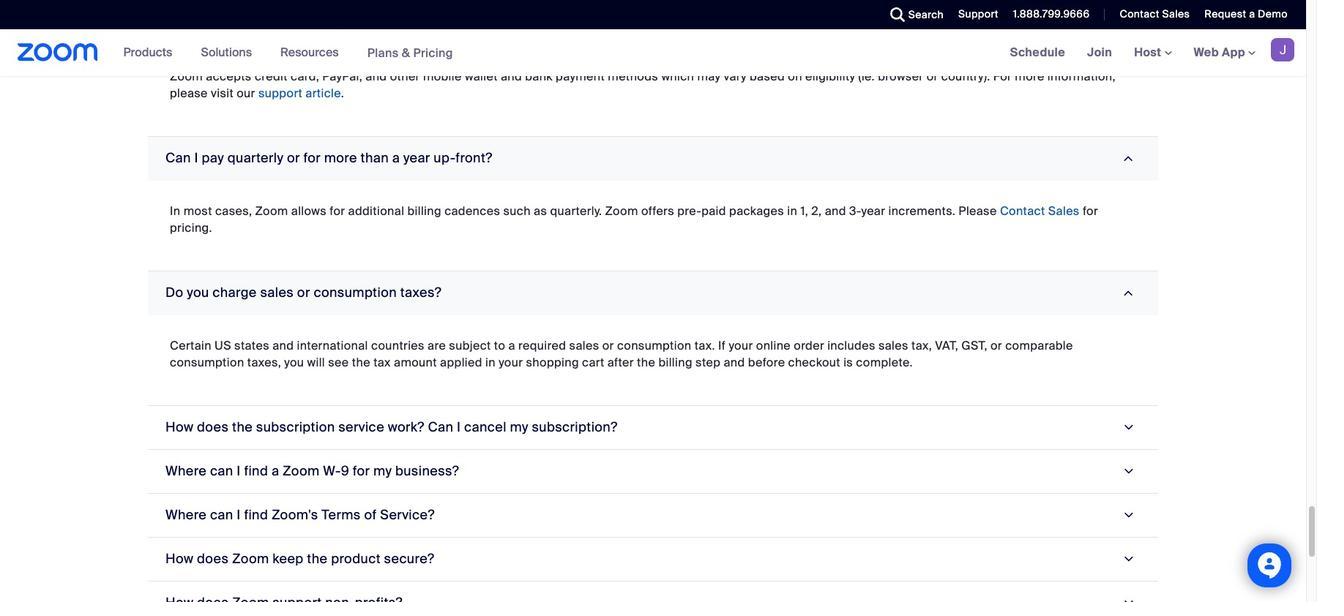 Task type: locate. For each thing, give the bounding box(es) containing it.
terms
[[322, 507, 361, 524]]

consumption up international
[[314, 284, 397, 302]]

0 vertical spatial consumption
[[314, 284, 397, 302]]

2 horizontal spatial you
[[340, 14, 362, 32]]

zoom inside dropdown button
[[283, 463, 320, 480]]

my right "cancel"
[[510, 419, 529, 436]]

sales right charge
[[260, 284, 294, 302]]

the right keep at the left bottom
[[307, 551, 328, 568]]

5 right image from the top
[[1119, 597, 1138, 603]]

zoom inside zoom accepts credit card, paypal, and other mobile wallet and bank payment methods which may vary based on eligibility (ie. browser or country). for more information, please visit our
[[170, 69, 203, 84]]

right image
[[1119, 421, 1138, 435], [1119, 509, 1138, 523]]

0 vertical spatial does
[[197, 419, 229, 436]]

can left pay
[[166, 149, 191, 167]]

amount
[[394, 355, 437, 370]]

0 vertical spatial how
[[166, 419, 194, 436]]

zoom left 'w-'
[[283, 463, 320, 480]]

0 horizontal spatial consumption
[[170, 355, 244, 370]]

2 right image from the top
[[1119, 286, 1138, 300]]

keep
[[273, 551, 304, 568]]

1 vertical spatial where
[[166, 507, 207, 524]]

find down subscription
[[244, 463, 268, 480]]

tax.
[[695, 338, 715, 354]]

our
[[237, 86, 255, 101]]

before
[[748, 355, 785, 370]]

web app button
[[1194, 45, 1256, 60]]

where
[[166, 463, 207, 480], [166, 507, 207, 524]]

0 vertical spatial payment
[[202, 14, 257, 32]]

right image inside where can i find zoom's terms of service? dropdown button
[[1119, 509, 1138, 523]]

1 vertical spatial payment
[[556, 69, 605, 84]]

search
[[909, 8, 944, 21]]

support
[[959, 7, 999, 21]]

1 vertical spatial does
[[197, 551, 229, 568]]

1 vertical spatial you
[[187, 284, 209, 302]]

1 how from the top
[[166, 419, 194, 436]]

banner containing products
[[0, 29, 1307, 77]]

can for a
[[210, 463, 233, 480]]

2 how from the top
[[166, 551, 194, 568]]

0 vertical spatial right image
[[1119, 421, 1138, 435]]

more inside zoom accepts credit card, paypal, and other mobile wallet and bank payment methods which may vary based on eligibility (ie. browser or country). for more information, please visit our
[[1015, 69, 1045, 84]]

contact up host
[[1120, 7, 1160, 21]]

cadences
[[445, 203, 500, 219]]

billing left step
[[659, 355, 693, 370]]

0 vertical spatial sales
[[1163, 7, 1190, 21]]

1 right image from the top
[[1119, 421, 1138, 435]]

support link
[[948, 0, 1002, 29], [959, 7, 999, 21]]

where can i find zoom's terms of service?
[[166, 507, 435, 524]]

plans
[[367, 45, 399, 60]]

contact right please
[[1000, 203, 1045, 219]]

1 horizontal spatial sales
[[1163, 7, 1190, 21]]

country).
[[942, 69, 991, 84]]

0 vertical spatial year
[[404, 149, 430, 167]]

can right "work?"
[[428, 419, 454, 436]]

0 horizontal spatial payment
[[202, 14, 257, 32]]

a right than
[[392, 149, 400, 167]]

1 vertical spatial how
[[166, 551, 194, 568]]

schedule
[[1010, 45, 1066, 60]]

my right 9
[[373, 463, 392, 480]]

methods inside dropdown button
[[260, 14, 316, 32]]

0 horizontal spatial contact
[[1000, 203, 1045, 219]]

1 horizontal spatial methods
[[608, 69, 659, 84]]

or right browser
[[927, 69, 939, 84]]

the right after
[[637, 355, 656, 370]]

0 vertical spatial can
[[210, 463, 233, 480]]

1 vertical spatial billing
[[659, 355, 693, 370]]

contact sales link
[[1109, 0, 1194, 29], [1120, 7, 1190, 21], [1000, 203, 1080, 219]]

0 horizontal spatial your
[[499, 355, 523, 370]]

the inside 'dropdown button'
[[307, 551, 328, 568]]

right image inside how does zoom keep the product secure? 'dropdown button'
[[1119, 553, 1138, 566]]

please
[[170, 86, 208, 101]]

3 right image from the top
[[1119, 465, 1138, 479]]

2 right image from the top
[[1119, 509, 1138, 523]]

right image for where can i find a zoom w-9 for my business?
[[1119, 465, 1138, 479]]

1 vertical spatial can
[[210, 507, 233, 524]]

how does zoom keep the product secure?
[[166, 551, 435, 568]]

sales
[[260, 284, 294, 302], [569, 338, 599, 354], [879, 338, 909, 354]]

and down if
[[724, 355, 745, 370]]

i
[[194, 149, 198, 167], [457, 419, 461, 436], [237, 463, 241, 480], [237, 507, 241, 524]]

in most cases, zoom allows for additional billing cadences such as quarterly. zoom offers pre-paid packages in 1, 2, and 3-year increments. please contact sales
[[170, 203, 1080, 219]]

and up taxes,
[[273, 338, 294, 354]]

does inside 'dropdown button'
[[197, 551, 229, 568]]

1 vertical spatial my
[[373, 463, 392, 480]]

how inside 'dropdown button'
[[166, 551, 194, 568]]

online
[[756, 338, 791, 354]]

or right quarterly
[[287, 149, 300, 167]]

1 does from the top
[[197, 419, 229, 436]]

in
[[788, 203, 798, 219], [486, 355, 496, 370]]

2 does from the top
[[197, 551, 229, 568]]

1 horizontal spatial in
[[788, 203, 798, 219]]

0 horizontal spatial billing
[[408, 203, 442, 219]]

0 vertical spatial more
[[1015, 69, 1045, 84]]

0 horizontal spatial sales
[[1049, 203, 1080, 219]]

right image
[[1119, 152, 1138, 165], [1119, 286, 1138, 300], [1119, 465, 1138, 479], [1119, 553, 1138, 566], [1119, 597, 1138, 603]]

1 where from the top
[[166, 463, 207, 480]]

year left increments.
[[862, 203, 886, 219]]

contact sales
[[1120, 7, 1190, 21]]

sales inside dropdown button
[[260, 284, 294, 302]]

more left than
[[324, 149, 357, 167]]

business?
[[395, 463, 459, 480]]

payment right bank
[[556, 69, 605, 84]]

0 vertical spatial my
[[510, 419, 529, 436]]

find left zoom's
[[244, 507, 268, 524]]

in inside certain us states and international countries are subject to a required sales or consumption tax. if your online order includes sales tax, vat, gst, or comparable consumption taxes, you will see the tax amount applied in your shopping cart after the billing step and before checkout is complete.
[[486, 355, 496, 370]]

1 vertical spatial more
[[324, 149, 357, 167]]

does inside dropdown button
[[197, 419, 229, 436]]

does
[[197, 419, 229, 436], [197, 551, 229, 568]]

service?
[[380, 507, 435, 524]]

your right if
[[729, 338, 753, 354]]

2 horizontal spatial consumption
[[617, 338, 692, 354]]

1.888.799.9666 button
[[1002, 0, 1094, 29], [1013, 7, 1090, 21]]

4 right image from the top
[[1119, 553, 1138, 566]]

accept?
[[365, 14, 416, 32]]

0 vertical spatial methods
[[260, 14, 316, 32]]

or right 'gst,'
[[991, 338, 1003, 354]]

2 find from the top
[[244, 507, 268, 524]]

and right '2,'
[[825, 203, 846, 219]]

1 vertical spatial methods
[[608, 69, 659, 84]]

and down plans
[[366, 69, 387, 84]]

cancel
[[464, 419, 507, 436]]

find
[[244, 463, 268, 480], [244, 507, 268, 524]]

sales up cart
[[569, 338, 599, 354]]

1 horizontal spatial consumption
[[314, 284, 397, 302]]

charge
[[213, 284, 257, 302]]

offers
[[641, 203, 674, 219]]

0 horizontal spatial more
[[324, 149, 357, 167]]

payment
[[202, 14, 257, 32], [556, 69, 605, 84]]

0 horizontal spatial you
[[187, 284, 209, 302]]

where can i find a zoom w-9 for my business? button
[[148, 450, 1159, 494]]

paypal,
[[322, 69, 363, 84]]

0 vertical spatial billing
[[408, 203, 442, 219]]

methods left which
[[608, 69, 659, 84]]

eligibility
[[806, 69, 856, 84]]

where for where can i find zoom's terms of service?
[[166, 507, 207, 524]]

see
[[328, 355, 349, 370]]

1 horizontal spatial payment
[[556, 69, 605, 84]]

how does the subscription service work? can i cancel my subscription? button
[[148, 406, 1159, 450]]

the left subscription
[[232, 419, 253, 436]]

host
[[1135, 45, 1165, 60]]

wallet
[[465, 69, 498, 84]]

banner
[[0, 29, 1307, 77]]

right image inside where can i find a zoom w-9 for my business? dropdown button
[[1119, 465, 1138, 479]]

1 vertical spatial sales
[[1049, 203, 1080, 219]]

0 horizontal spatial in
[[486, 355, 496, 370]]

a inside where can i find a zoom w-9 for my business? dropdown button
[[272, 463, 279, 480]]

how for how does zoom keep the product secure?
[[166, 551, 194, 568]]

article
[[306, 86, 341, 101]]

your
[[729, 338, 753, 354], [499, 355, 523, 370]]

right image for how does zoom keep the product secure?
[[1119, 553, 1138, 566]]

vary
[[724, 69, 747, 84]]

resources
[[281, 45, 339, 60]]

more inside dropdown button
[[324, 149, 357, 167]]

1 vertical spatial find
[[244, 507, 268, 524]]

1 horizontal spatial you
[[284, 355, 304, 370]]

1 find from the top
[[244, 463, 268, 480]]

host button
[[1135, 45, 1172, 60]]

1 vertical spatial year
[[862, 203, 886, 219]]

1 right image from the top
[[1119, 152, 1138, 165]]

0 horizontal spatial my
[[373, 463, 392, 480]]

1 horizontal spatial your
[[729, 338, 753, 354]]

2 vertical spatial you
[[284, 355, 304, 370]]

consumption inside dropdown button
[[314, 284, 397, 302]]

for pricing.
[[170, 203, 1099, 236]]

methods up resources
[[260, 14, 316, 32]]

1 horizontal spatial contact
[[1120, 7, 1160, 21]]

1 vertical spatial in
[[486, 355, 496, 370]]

sales up complete.
[[879, 338, 909, 354]]

0 vertical spatial you
[[340, 14, 362, 32]]

resources button
[[281, 29, 345, 76]]

0 horizontal spatial methods
[[260, 14, 316, 32]]

a right to
[[509, 338, 515, 354]]

in left 1,
[[788, 203, 798, 219]]

year
[[404, 149, 430, 167], [862, 203, 886, 219]]

as
[[534, 203, 547, 219]]

a up zoom's
[[272, 463, 279, 480]]

how does the subscription service work? can i cancel my subscription?
[[166, 419, 618, 436]]

year left up-
[[404, 149, 430, 167]]

the
[[352, 355, 371, 370], [637, 355, 656, 370], [232, 419, 253, 436], [307, 551, 328, 568]]

zoom
[[170, 69, 203, 84], [255, 203, 288, 219], [605, 203, 638, 219], [283, 463, 320, 480], [232, 551, 269, 568]]

in down to
[[486, 355, 496, 370]]

schedule link
[[999, 29, 1077, 76]]

0 horizontal spatial year
[[404, 149, 430, 167]]

consumption
[[314, 284, 397, 302], [617, 338, 692, 354], [170, 355, 244, 370]]

year inside dropdown button
[[404, 149, 430, 167]]

you inside certain us states and international countries are subject to a required sales or consumption tax. if your online order includes sales tax, vat, gst, or comparable consumption taxes, you will see the tax amount applied in your shopping cart after the billing step and before checkout is complete.
[[284, 355, 304, 370]]

1 can from the top
[[210, 463, 233, 480]]

request a demo link
[[1194, 0, 1307, 29], [1205, 7, 1288, 21]]

1 vertical spatial right image
[[1119, 509, 1138, 523]]

a
[[1250, 7, 1256, 21], [392, 149, 400, 167], [509, 338, 515, 354], [272, 463, 279, 480]]

right image inside can i pay quarterly or for more than a year up-front? dropdown button
[[1119, 152, 1138, 165]]

for
[[304, 149, 321, 167], [330, 203, 345, 219], [1083, 203, 1099, 219], [353, 463, 370, 480]]

0 horizontal spatial sales
[[260, 284, 294, 302]]

2 can from the top
[[210, 507, 233, 524]]

2 where from the top
[[166, 507, 207, 524]]

consumption up after
[[617, 338, 692, 354]]

plans & pricing link
[[367, 45, 453, 60], [367, 45, 453, 60]]

right image for how does the subscription service work? can i cancel my subscription?
[[1119, 421, 1138, 435]]

for inside 'for pricing.'
[[1083, 203, 1099, 219]]

payment up the solutions
[[202, 14, 257, 32]]

step
[[696, 355, 721, 370]]

tax
[[374, 355, 391, 370]]

0 vertical spatial can
[[166, 149, 191, 167]]

1 horizontal spatial can
[[428, 419, 454, 436]]

0 vertical spatial in
[[788, 203, 798, 219]]

a inside certain us states and international countries are subject to a required sales or consumption tax. if your online order includes sales tax, vat, gst, or comparable consumption taxes, you will see the tax amount applied in your shopping cart after the billing step and before checkout is complete.
[[509, 338, 515, 354]]

zoom up "please" at top
[[170, 69, 203, 84]]

how inside dropdown button
[[166, 419, 194, 436]]

and left bank
[[501, 69, 522, 84]]

0 vertical spatial find
[[244, 463, 268, 480]]

of
[[364, 507, 377, 524]]

right image inside how does the subscription service work? can i cancel my subscription? dropdown button
[[1119, 421, 1138, 435]]

1 horizontal spatial more
[[1015, 69, 1045, 84]]

your down to
[[499, 355, 523, 370]]

what payment methods do you accept?
[[166, 14, 416, 32]]

can for zoom's
[[210, 507, 233, 524]]

0 vertical spatial where
[[166, 463, 207, 480]]

zoom left allows
[[255, 203, 288, 219]]

zoom left keep at the left bottom
[[232, 551, 269, 568]]

right image inside the do you charge sales or consumption taxes? dropdown button
[[1119, 286, 1138, 300]]

can
[[166, 149, 191, 167], [428, 419, 454, 436]]

1 horizontal spatial billing
[[659, 355, 693, 370]]

billing left the cadences
[[408, 203, 442, 219]]

1 horizontal spatial my
[[510, 419, 529, 436]]

pricing
[[413, 45, 453, 60]]

such
[[503, 203, 531, 219]]

0 vertical spatial your
[[729, 338, 753, 354]]

consumption down us
[[170, 355, 244, 370]]

more down schedule
[[1015, 69, 1045, 84]]



Task type: describe. For each thing, give the bounding box(es) containing it.
products
[[123, 45, 172, 60]]

(ie.
[[859, 69, 875, 84]]

my for business?
[[373, 463, 392, 480]]

where can i find a zoom w-9 for my business?
[[166, 463, 459, 480]]

cases,
[[215, 203, 252, 219]]

1 horizontal spatial sales
[[569, 338, 599, 354]]

profile picture image
[[1271, 38, 1295, 62]]

zoom inside 'dropdown button'
[[232, 551, 269, 568]]

support article .
[[258, 86, 344, 101]]

browser
[[878, 69, 924, 84]]

does for the
[[197, 419, 229, 436]]

the inside dropdown button
[[232, 419, 253, 436]]

zoom left offers
[[605, 203, 638, 219]]

1 vertical spatial your
[[499, 355, 523, 370]]

request
[[1205, 7, 1247, 21]]

other
[[390, 69, 420, 84]]

credit
[[255, 69, 288, 84]]

right image for where can i find zoom's terms of service?
[[1119, 509, 1138, 523]]

checkout
[[788, 355, 841, 370]]

where can i find zoom's terms of service? button
[[148, 494, 1159, 538]]

support
[[258, 86, 303, 101]]

zoom's
[[272, 507, 318, 524]]

find for zoom's
[[244, 507, 268, 524]]

certain us states and international countries are subject to a required sales or consumption tax. if your online order includes sales tax, vat, gst, or comparable consumption taxes, you will see the tax amount applied in your shopping cart after the billing step and before checkout is complete.
[[170, 338, 1073, 370]]

states
[[234, 338, 269, 354]]

increments.
[[889, 203, 956, 219]]

w-
[[323, 463, 341, 480]]

taxes,
[[247, 355, 281, 370]]

packages
[[729, 203, 784, 219]]

secure?
[[384, 551, 435, 568]]

complete.
[[856, 355, 913, 370]]

do you charge sales or consumption taxes? button
[[148, 272, 1159, 316]]

international
[[297, 338, 368, 354]]

subscription
[[256, 419, 335, 436]]

will
[[307, 355, 325, 370]]

1 vertical spatial can
[[428, 419, 454, 436]]

tax,
[[912, 338, 932, 354]]

if
[[718, 338, 726, 354]]

service
[[339, 419, 385, 436]]

card,
[[291, 69, 319, 84]]

find for a
[[244, 463, 268, 480]]

quarterly.
[[550, 203, 602, 219]]

quarterly
[[228, 149, 284, 167]]

zoom logo image
[[18, 43, 98, 62]]

pre-
[[678, 203, 702, 219]]

right image for can i pay quarterly or for more than a year up-front?
[[1119, 152, 1138, 165]]

request a demo
[[1205, 7, 1288, 21]]

to
[[494, 338, 506, 354]]

in
[[170, 203, 181, 219]]

or inside zoom accepts credit card, paypal, and other mobile wallet and bank payment methods which may vary based on eligibility (ie. browser or country). for more information, please visit our
[[927, 69, 939, 84]]

allows
[[291, 203, 327, 219]]

&
[[402, 45, 410, 60]]

does for zoom
[[197, 551, 229, 568]]

what
[[166, 14, 198, 32]]

1 vertical spatial contact
[[1000, 203, 1045, 219]]

includes
[[828, 338, 876, 354]]

products button
[[123, 29, 179, 76]]

9
[[341, 463, 349, 480]]

bank
[[525, 69, 553, 84]]

1 vertical spatial consumption
[[617, 338, 692, 354]]

how for how does the subscription service work? can i cancel my subscription?
[[166, 419, 194, 436]]

cart
[[582, 355, 605, 370]]

may
[[697, 69, 721, 84]]

product
[[331, 551, 381, 568]]

product information navigation
[[112, 29, 464, 77]]

search button
[[879, 0, 948, 29]]

where for where can i find a zoom w-9 for my business?
[[166, 463, 207, 480]]

pay
[[202, 149, 224, 167]]

can i pay quarterly or for more than a year up-front?
[[166, 149, 493, 167]]

do you charge sales or consumption taxes?
[[166, 284, 442, 302]]

please
[[959, 203, 997, 219]]

gst,
[[962, 338, 988, 354]]

join link
[[1077, 29, 1124, 76]]

applied
[[440, 355, 483, 370]]

a inside can i pay quarterly or for more than a year up-front? dropdown button
[[392, 149, 400, 167]]

or up after
[[603, 338, 614, 354]]

or up international
[[297, 284, 310, 302]]

pricing.
[[170, 220, 212, 236]]

payment inside dropdown button
[[202, 14, 257, 32]]

right image for do you charge sales or consumption taxes?
[[1119, 286, 1138, 300]]

a left demo
[[1250, 7, 1256, 21]]

methods inside zoom accepts credit card, paypal, and other mobile wallet and bank payment methods which may vary based on eligibility (ie. browser or country). for more information, please visit our
[[608, 69, 659, 84]]

my for subscription?
[[510, 419, 529, 436]]

most
[[184, 203, 212, 219]]

order
[[794, 338, 825, 354]]

0 horizontal spatial can
[[166, 149, 191, 167]]

do
[[320, 14, 336, 32]]

paid
[[702, 203, 726, 219]]

1 horizontal spatial year
[[862, 203, 886, 219]]

subscription?
[[532, 419, 618, 436]]

what is the difference between an audio plan and zoom phone? tab panel
[[148, 0, 1159, 2]]

do
[[166, 284, 184, 302]]

after
[[608, 355, 634, 370]]

certain
[[170, 338, 212, 354]]

join
[[1088, 45, 1113, 60]]

0 vertical spatial contact
[[1120, 7, 1160, 21]]

required
[[519, 338, 566, 354]]

1,
[[801, 203, 809, 219]]

up-
[[434, 149, 456, 167]]

visit
[[211, 86, 234, 101]]

billing inside certain us states and international countries are subject to a required sales or consumption tax. if your online order includes sales tax, vat, gst, or comparable consumption taxes, you will see the tax amount applied in your shopping cart after the billing step and before checkout is complete.
[[659, 355, 693, 370]]

web
[[1194, 45, 1219, 60]]

taxes?
[[400, 284, 442, 302]]

can i pay quarterly or for more than a year up-front? button
[[148, 137, 1159, 181]]

meetings navigation
[[999, 29, 1307, 77]]

.
[[341, 86, 344, 101]]

front?
[[456, 149, 493, 167]]

payment inside zoom accepts credit card, paypal, and other mobile wallet and bank payment methods which may vary based on eligibility (ie. browser or country). for more information, please visit our
[[556, 69, 605, 84]]

plans & pricing
[[367, 45, 453, 60]]

what payment methods do you accept? button
[[148, 2, 1159, 46]]

2 vertical spatial consumption
[[170, 355, 244, 370]]

2 horizontal spatial sales
[[879, 338, 909, 354]]

work?
[[388, 419, 425, 436]]

the left tax
[[352, 355, 371, 370]]

for
[[994, 69, 1012, 84]]

support article link
[[258, 86, 341, 101]]

1.888.799.9666
[[1013, 7, 1090, 21]]

zoom accepts credit card, paypal, and other mobile wallet and bank payment methods which may vary based on eligibility (ie. browser or country). for more information, please visit our
[[170, 69, 1116, 101]]



Task type: vqa. For each thing, say whether or not it's contained in the screenshot.
visit
yes



